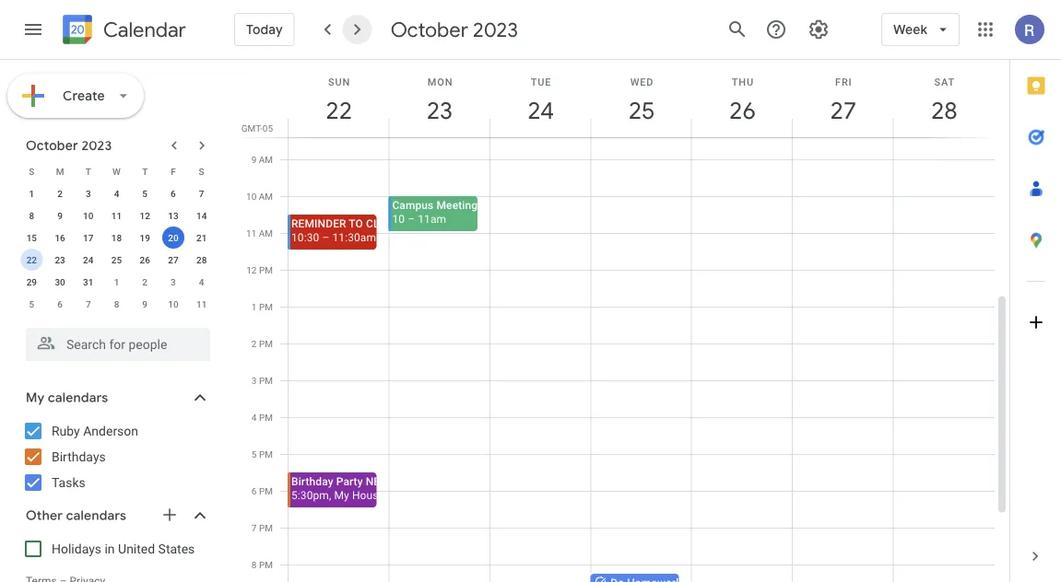Task type: describe. For each thing, give the bounding box(es) containing it.
pm for 5 pm
[[259, 449, 273, 460]]

thu
[[732, 76, 754, 88]]

ruby
[[52, 424, 80, 439]]

gmt-
[[241, 123, 263, 134]]

24 link
[[520, 89, 562, 132]]

pm for 6 pm
[[259, 486, 273, 497]]

november 10 element
[[162, 293, 184, 315]]

2 for november 2 element
[[142, 277, 148, 288]]

20, today element
[[162, 227, 184, 249]]

22 element
[[21, 249, 43, 271]]

reminder
[[291, 217, 346, 230]]

row containing s
[[18, 160, 216, 183]]

24 element
[[77, 249, 99, 271]]

fri 27
[[829, 76, 856, 126]]

23 inside mon 23
[[426, 95, 452, 126]]

today button
[[234, 7, 295, 52]]

21
[[196, 232, 207, 243]]

2 t from the left
[[142, 166, 148, 177]]

29
[[26, 277, 37, 288]]

18 element
[[106, 227, 128, 249]]

week
[[894, 21, 928, 38]]

24 inside column header
[[527, 95, 553, 126]]

0 horizontal spatial october
[[26, 137, 78, 154]]

wed 25
[[628, 76, 654, 126]]

main drawer image
[[22, 18, 44, 41]]

12 pm
[[246, 265, 273, 276]]

27 element
[[162, 249, 184, 271]]

3 pm
[[252, 375, 273, 386]]

1 s from the left
[[29, 166, 34, 177]]

7 for november 7 element
[[86, 299, 91, 310]]

14
[[196, 210, 207, 221]]

24 inside row
[[83, 255, 94, 266]]

0 horizontal spatial october 2023
[[26, 137, 112, 154]]

11:30am
[[332, 231, 376, 244]]

november 7 element
[[77, 293, 99, 315]]

20 cell
[[159, 227, 187, 249]]

17 element
[[77, 227, 99, 249]]

11 am
[[246, 228, 273, 239]]

11 for 11 element
[[111, 210, 122, 221]]

10 am
[[246, 191, 273, 202]]

29 element
[[21, 271, 43, 293]]

0 vertical spatial october
[[391, 17, 468, 42]]

house
[[352, 489, 385, 502]]

22 column header
[[288, 60, 390, 137]]

row containing 8
[[18, 205, 216, 227]]

new
[[366, 475, 390, 488]]

calendars for my calendars
[[48, 390, 108, 407]]

in
[[105, 542, 115, 557]]

0 vertical spatial 2023
[[473, 17, 518, 42]]

13 element
[[162, 205, 184, 227]]

0 horizontal spatial 3
[[86, 188, 91, 199]]

27 column header
[[792, 60, 894, 137]]

8 for november 8 "element"
[[114, 299, 119, 310]]

week button
[[882, 7, 960, 52]]

pm for 12 pm
[[259, 265, 273, 276]]

0 vertical spatial 8
[[29, 210, 34, 221]]

create
[[63, 88, 105, 104]]

10 for november 10 element
[[168, 299, 179, 310]]

1 vertical spatial 2023
[[82, 137, 112, 154]]

settings menu image
[[808, 18, 830, 41]]

23 inside grid
[[55, 255, 65, 266]]

other calendars button
[[4, 502, 229, 531]]

11 element
[[106, 205, 128, 227]]

november 6 element
[[49, 293, 71, 315]]

ruby anderson
[[52, 424, 138, 439]]

pm for 2 pm
[[259, 338, 273, 350]]

5 pm
[[252, 449, 273, 460]]

18
[[111, 232, 122, 243]]

10 element
[[77, 205, 99, 227]]

28 element
[[191, 249, 213, 271]]

1 horizontal spatial 5
[[142, 188, 148, 199]]

tasks
[[52, 475, 86, 491]]

17
[[83, 232, 94, 243]]

26 inside column header
[[728, 95, 755, 126]]

6 pm
[[252, 486, 273, 497]]

31
[[83, 277, 94, 288]]

birthdays
[[52, 450, 106, 465]]

row group containing 1
[[18, 183, 216, 315]]

27 link
[[823, 89, 865, 132]]

holidays
[[52, 542, 101, 557]]

10 for 10 element
[[83, 210, 94, 221]]

november 2 element
[[134, 271, 156, 293]]

16 element
[[49, 227, 71, 249]]

fri
[[836, 76, 853, 88]]

30
[[55, 277, 65, 288]]

6 for november 6 element
[[57, 299, 63, 310]]

26 element
[[134, 249, 156, 271]]

2 s from the left
[[199, 166, 204, 177]]

22 cell
[[18, 249, 46, 271]]

22 inside column header
[[325, 95, 351, 126]]

w
[[113, 166, 121, 177]]

19 element
[[134, 227, 156, 249]]

16
[[55, 232, 65, 243]]

5:30pm
[[291, 489, 329, 502]]

other
[[26, 508, 63, 525]]

to
[[349, 217, 363, 230]]

23 link
[[419, 89, 461, 132]]

0 horizontal spatial 1
[[29, 188, 34, 199]]

pm for 8 pm
[[259, 560, 273, 571]]

8 for 8 pm
[[252, 560, 257, 571]]

5 for 5 pm
[[252, 449, 257, 460]]

october 2023 grid
[[18, 160, 216, 315]]

22 link
[[318, 89, 360, 132]]

1 pm
[[252, 302, 273, 313]]

05
[[263, 123, 273, 134]]

sat 28
[[930, 76, 957, 126]]

reminder to clean 10:30 – 11:30am
[[291, 217, 401, 244]]

sun
[[328, 76, 351, 88]]

26 link
[[722, 89, 764, 132]]

add other calendars image
[[160, 506, 179, 525]]

united
[[118, 542, 155, 557]]

31 element
[[77, 271, 99, 293]]

clean
[[366, 217, 401, 230]]

Search for people text field
[[37, 328, 199, 362]]

26 column header
[[691, 60, 793, 137]]

campus meeting 10 – 11am
[[392, 199, 478, 225]]

today
[[246, 21, 283, 38]]

m
[[56, 166, 64, 177]]

calendar
[[103, 17, 186, 43]]

1 t from the left
[[86, 166, 91, 177]]

3 for the november 3 element
[[171, 277, 176, 288]]

my inside dropdown button
[[26, 390, 45, 407]]

birthday
[[291, 475, 334, 488]]

party
[[336, 475, 363, 488]]

my calendars list
[[4, 417, 229, 498]]

15
[[26, 232, 37, 243]]

november 3 element
[[162, 271, 184, 293]]

thu 26
[[728, 76, 755, 126]]

7 pm
[[252, 523, 273, 534]]

0 vertical spatial 4
[[114, 188, 119, 199]]



Task type: vqa. For each thing, say whether or not it's contained in the screenshot.
third option
no



Task type: locate. For each thing, give the bounding box(es) containing it.
1 vertical spatial october
[[26, 137, 78, 154]]

6 inside grid
[[252, 486, 257, 497]]

am down 9 am
[[259, 191, 273, 202]]

22
[[325, 95, 351, 126], [26, 255, 37, 266]]

2 horizontal spatial 8
[[252, 560, 257, 571]]

birthday party new time 5:30pm , my house
[[291, 475, 419, 502]]

0 vertical spatial my
[[26, 390, 45, 407]]

row containing 5
[[18, 293, 216, 315]]

3 up november 10 element
[[171, 277, 176, 288]]

3 up 10 element
[[86, 188, 91, 199]]

23 column header
[[389, 60, 491, 137]]

2 vertical spatial 8
[[252, 560, 257, 571]]

–
[[408, 213, 415, 225], [322, 231, 330, 244]]

6
[[171, 188, 176, 199], [57, 299, 63, 310], [252, 486, 257, 497]]

am up the "12 pm"
[[259, 228, 273, 239]]

november 9 element
[[134, 293, 156, 315]]

4 for 4 pm
[[252, 412, 257, 423]]

26 down 19
[[140, 255, 150, 266]]

am for 11 am
[[259, 228, 273, 239]]

0 horizontal spatial 24
[[83, 255, 94, 266]]

t
[[86, 166, 91, 177], [142, 166, 148, 177]]

2 row from the top
[[18, 183, 216, 205]]

0 horizontal spatial 6
[[57, 299, 63, 310]]

1 horizontal spatial 2023
[[473, 17, 518, 42]]

pm for 1 pm
[[259, 302, 273, 313]]

11
[[111, 210, 122, 221], [246, 228, 257, 239], [196, 299, 207, 310]]

2 up 3 pm
[[252, 338, 257, 350]]

calendars up the in
[[66, 508, 126, 525]]

19
[[140, 232, 150, 243]]

1 horizontal spatial 12
[[246, 265, 257, 276]]

0 vertical spatial october 2023
[[391, 17, 518, 42]]

1 vertical spatial my
[[334, 489, 349, 502]]

2 vertical spatial am
[[259, 228, 273, 239]]

pm for 7 pm
[[259, 523, 273, 534]]

2 for 2 pm
[[252, 338, 257, 350]]

1 horizontal spatial 25
[[628, 95, 654, 126]]

12 element
[[134, 205, 156, 227]]

10:30
[[291, 231, 319, 244]]

pm up 1 pm
[[259, 265, 273, 276]]

1 vertical spatial 3
[[171, 277, 176, 288]]

0 horizontal spatial –
[[322, 231, 330, 244]]

12 inside grid
[[246, 265, 257, 276]]

10 for 10 am
[[246, 191, 257, 202]]

pm for 3 pm
[[259, 375, 273, 386]]

october up m
[[26, 137, 78, 154]]

my inside birthday party new time 5:30pm , my house
[[334, 489, 349, 502]]

11 down '10 am'
[[246, 228, 257, 239]]

27 down fri
[[829, 95, 856, 126]]

22 inside cell
[[26, 255, 37, 266]]

am down the 05
[[259, 154, 273, 165]]

1 vertical spatial 8
[[114, 299, 119, 310]]

november 4 element
[[191, 271, 213, 293]]

1 horizontal spatial 28
[[930, 95, 957, 126]]

30 element
[[49, 271, 71, 293]]

0 horizontal spatial 26
[[140, 255, 150, 266]]

0 vertical spatial 7
[[199, 188, 204, 199]]

11 down november 4 element
[[196, 299, 207, 310]]

21 element
[[191, 227, 213, 249]]

2 vertical spatial 3
[[252, 375, 257, 386]]

5 up 6 pm
[[252, 449, 257, 460]]

12 inside row
[[140, 210, 150, 221]]

4
[[114, 188, 119, 199], [199, 277, 204, 288], [252, 412, 257, 423]]

8 inside "element"
[[114, 299, 119, 310]]

1 pm from the top
[[259, 265, 273, 276]]

13
[[168, 210, 179, 221]]

8 down november 1 element
[[114, 299, 119, 310]]

meeting
[[437, 199, 478, 212]]

1 vertical spatial 6
[[57, 299, 63, 310]]

2 up november 9 element
[[142, 277, 148, 288]]

28 down sat
[[930, 95, 957, 126]]

10 inside campus meeting 10 – 11am
[[392, 213, 405, 225]]

5 pm from the top
[[259, 412, 273, 423]]

1 horizontal spatial 1
[[114, 277, 119, 288]]

1 vertical spatial am
[[259, 191, 273, 202]]

4 up 11 element
[[114, 188, 119, 199]]

row
[[18, 160, 216, 183], [18, 183, 216, 205], [18, 205, 216, 227], [18, 227, 216, 249], [18, 249, 216, 271], [18, 271, 216, 293], [18, 293, 216, 315]]

pm up 7 pm
[[259, 486, 273, 497]]

1 horizontal spatial 22
[[325, 95, 351, 126]]

10
[[246, 191, 257, 202], [83, 210, 94, 221], [392, 213, 405, 225], [168, 299, 179, 310]]

2 horizontal spatial 6
[[252, 486, 257, 497]]

november 5 element
[[21, 293, 43, 315]]

22 down sun
[[325, 95, 351, 126]]

10 up 11 am
[[246, 191, 257, 202]]

4 row from the top
[[18, 227, 216, 249]]

0 vertical spatial –
[[408, 213, 415, 225]]

25 element
[[106, 249, 128, 271]]

7 pm from the top
[[259, 486, 273, 497]]

row containing 29
[[18, 271, 216, 293]]

pm up 2 pm
[[259, 302, 273, 313]]

10 up 17
[[83, 210, 94, 221]]

11 for 11 am
[[246, 228, 257, 239]]

1 horizontal spatial my
[[334, 489, 349, 502]]

am for 9 am
[[259, 154, 273, 165]]

8
[[29, 210, 34, 221], [114, 299, 119, 310], [252, 560, 257, 571]]

27 down 20
[[168, 255, 179, 266]]

2 vertical spatial 4
[[252, 412, 257, 423]]

1 for november 1 element
[[114, 277, 119, 288]]

6 up 13 element
[[171, 188, 176, 199]]

1
[[29, 188, 34, 199], [114, 277, 119, 288], [252, 302, 257, 313]]

2 horizontal spatial 9
[[251, 154, 257, 165]]

calendars up ruby
[[48, 390, 108, 407]]

calendar heading
[[100, 17, 186, 43]]

am for 10 am
[[259, 191, 273, 202]]

tab list
[[1011, 60, 1062, 531]]

11 for "november 11" element
[[196, 299, 207, 310]]

1 vertical spatial 26
[[140, 255, 150, 266]]

3 row from the top
[[18, 205, 216, 227]]

t left f
[[142, 166, 148, 177]]

0 horizontal spatial s
[[29, 166, 34, 177]]

1 horizontal spatial –
[[408, 213, 415, 225]]

0 horizontal spatial 25
[[111, 255, 122, 266]]

wed
[[631, 76, 654, 88]]

4 down 28 element
[[199, 277, 204, 288]]

– inside campus meeting 10 – 11am
[[408, 213, 415, 225]]

2023
[[473, 17, 518, 42], [82, 137, 112, 154]]

0 vertical spatial 3
[[86, 188, 91, 199]]

1 for 1 pm
[[252, 302, 257, 313]]

november 1 element
[[106, 271, 128, 293]]

1 vertical spatial 22
[[26, 255, 37, 266]]

25 column header
[[591, 60, 692, 137]]

1 vertical spatial 25
[[111, 255, 122, 266]]

26 inside row
[[140, 255, 150, 266]]

2 am from the top
[[259, 191, 273, 202]]

1 up november 8 "element"
[[114, 277, 119, 288]]

23
[[426, 95, 452, 126], [55, 255, 65, 266]]

s right f
[[199, 166, 204, 177]]

sat
[[935, 76, 955, 88]]

1 vertical spatial 28
[[196, 255, 207, 266]]

26
[[728, 95, 755, 126], [140, 255, 150, 266]]

pm down 3 pm
[[259, 412, 273, 423]]

8 up 15 element
[[29, 210, 34, 221]]

anderson
[[83, 424, 138, 439]]

10 down campus
[[392, 213, 405, 225]]

t right m
[[86, 166, 91, 177]]

time
[[393, 475, 419, 488]]

2 horizontal spatial 7
[[252, 523, 257, 534]]

1 vertical spatial 4
[[199, 277, 204, 288]]

27
[[829, 95, 856, 126], [168, 255, 179, 266]]

0 horizontal spatial 2
[[57, 188, 63, 199]]

0 vertical spatial calendars
[[48, 390, 108, 407]]

24 column header
[[490, 60, 591, 137]]

gmt-05
[[241, 123, 273, 134]]

tue
[[531, 76, 552, 88]]

23 element
[[49, 249, 71, 271]]

28 down the 21
[[196, 255, 207, 266]]

0 horizontal spatial 8
[[29, 210, 34, 221]]

0 vertical spatial 6
[[171, 188, 176, 199]]

25 inside wed 25
[[628, 95, 654, 126]]

3 up "4 pm"
[[252, 375, 257, 386]]

1 horizontal spatial 2
[[142, 277, 148, 288]]

1 vertical spatial 23
[[55, 255, 65, 266]]

6 up 7 pm
[[252, 486, 257, 497]]

23 down mon
[[426, 95, 452, 126]]

october 2023
[[391, 17, 518, 42], [26, 137, 112, 154]]

2023 up 24 column header
[[473, 17, 518, 42]]

0 vertical spatial 22
[[325, 95, 351, 126]]

october 2023 up m
[[26, 137, 112, 154]]

14 element
[[191, 205, 213, 227]]

0 vertical spatial 2
[[57, 188, 63, 199]]

2023 down "create"
[[82, 137, 112, 154]]

0 vertical spatial 11
[[111, 210, 122, 221]]

7
[[199, 188, 204, 199], [86, 299, 91, 310], [252, 523, 257, 534]]

november 8 element
[[106, 293, 128, 315]]

2 pm from the top
[[259, 302, 273, 313]]

1 horizontal spatial 26
[[728, 95, 755, 126]]

1 horizontal spatial 6
[[171, 188, 176, 199]]

9 down gmt-
[[251, 154, 257, 165]]

calendar element
[[59, 11, 186, 52]]

1 row from the top
[[18, 160, 216, 183]]

9 for 9 am
[[251, 154, 257, 165]]

28 link
[[923, 89, 966, 132]]

1 horizontal spatial 24
[[527, 95, 553, 126]]

row containing 1
[[18, 183, 216, 205]]

12 for 12
[[140, 210, 150, 221]]

5 row from the top
[[18, 249, 216, 271]]

12 down 11 am
[[246, 265, 257, 276]]

0 horizontal spatial 28
[[196, 255, 207, 266]]

6 pm from the top
[[259, 449, 273, 460]]

7 for 7 pm
[[252, 523, 257, 534]]

tue 24
[[527, 76, 553, 126]]

3 am from the top
[[259, 228, 273, 239]]

9 am
[[251, 154, 273, 165]]

4 down 3 pm
[[252, 412, 257, 423]]

1 vertical spatial 11
[[246, 228, 257, 239]]

create button
[[7, 74, 144, 118]]

row containing 22
[[18, 249, 216, 271]]

0 horizontal spatial 22
[[26, 255, 37, 266]]

2 vertical spatial 5
[[252, 449, 257, 460]]

2
[[57, 188, 63, 199], [142, 277, 148, 288], [252, 338, 257, 350]]

4 pm from the top
[[259, 375, 273, 386]]

mon 23
[[426, 76, 453, 126]]

23 down 16
[[55, 255, 65, 266]]

1 horizontal spatial s
[[199, 166, 204, 177]]

0 vertical spatial 1
[[29, 188, 34, 199]]

6 down 30 element
[[57, 299, 63, 310]]

october 2023 up mon
[[391, 17, 518, 42]]

1 vertical spatial 12
[[246, 265, 257, 276]]

2 horizontal spatial 4
[[252, 412, 257, 423]]

0 horizontal spatial 5
[[29, 299, 34, 310]]

1 horizontal spatial 23
[[426, 95, 452, 126]]

1 horizontal spatial 8
[[114, 299, 119, 310]]

other calendars
[[26, 508, 126, 525]]

– down "reminder" at top
[[322, 231, 330, 244]]

28 column header
[[893, 60, 995, 137]]

2 horizontal spatial 11
[[246, 228, 257, 239]]

2 horizontal spatial 2
[[252, 338, 257, 350]]

pm down 7 pm
[[259, 560, 273, 571]]

sun 22
[[325, 76, 351, 126]]

1 vertical spatial 9
[[57, 210, 63, 221]]

24 down tue
[[527, 95, 553, 126]]

25 inside "element"
[[111, 255, 122, 266]]

26 down thu at the top right
[[728, 95, 755, 126]]

0 horizontal spatial 23
[[55, 255, 65, 266]]

calendars
[[48, 390, 108, 407], [66, 508, 126, 525]]

1 vertical spatial 2
[[142, 277, 148, 288]]

7 up the 8 pm
[[252, 523, 257, 534]]

3 pm from the top
[[259, 338, 273, 350]]

2 vertical spatial 9
[[142, 299, 148, 310]]

12 up 19
[[140, 210, 150, 221]]

3 for 3 pm
[[252, 375, 257, 386]]

0 horizontal spatial 9
[[57, 210, 63, 221]]

4 pm
[[252, 412, 273, 423]]

1 vertical spatial 27
[[168, 255, 179, 266]]

1 horizontal spatial 7
[[199, 188, 204, 199]]

24 down 17
[[83, 255, 94, 266]]

28
[[930, 95, 957, 126], [196, 255, 207, 266]]

8 down 7 pm
[[252, 560, 257, 571]]

november 11 element
[[191, 293, 213, 315]]

5 down 29 'element'
[[29, 299, 34, 310]]

25 link
[[621, 89, 663, 132]]

0 vertical spatial 25
[[628, 95, 654, 126]]

,
[[329, 489, 332, 502]]

11 up 18
[[111, 210, 122, 221]]

f
[[171, 166, 176, 177]]

s left m
[[29, 166, 34, 177]]

27 inside column header
[[829, 95, 856, 126]]

9 pm from the top
[[259, 560, 273, 571]]

10 down the november 3 element
[[168, 299, 179, 310]]

0 vertical spatial 9
[[251, 154, 257, 165]]

12 for 12 pm
[[246, 265, 257, 276]]

2 down m
[[57, 188, 63, 199]]

pm
[[259, 265, 273, 276], [259, 302, 273, 313], [259, 338, 273, 350], [259, 375, 273, 386], [259, 412, 273, 423], [259, 449, 273, 460], [259, 486, 273, 497], [259, 523, 273, 534], [259, 560, 273, 571]]

2 horizontal spatial 5
[[252, 449, 257, 460]]

2 pm
[[252, 338, 273, 350]]

0 vertical spatial 27
[[829, 95, 856, 126]]

pm up "4 pm"
[[259, 375, 273, 386]]

pm for 4 pm
[[259, 412, 273, 423]]

row group
[[18, 183, 216, 315]]

11am
[[418, 213, 447, 225]]

5
[[142, 188, 148, 199], [29, 299, 34, 310], [252, 449, 257, 460]]

None search field
[[0, 321, 229, 362]]

calendars for other calendars
[[66, 508, 126, 525]]

holidays in united states
[[52, 542, 195, 557]]

28 inside row
[[196, 255, 207, 266]]

1 am from the top
[[259, 154, 273, 165]]

my calendars button
[[4, 384, 229, 413]]

pm up 3 pm
[[259, 338, 273, 350]]

6 row from the top
[[18, 271, 216, 293]]

– inside reminder to clean 10:30 – 11:30am
[[322, 231, 330, 244]]

states
[[158, 542, 195, 557]]

9 up 16 element on the left
[[57, 210, 63, 221]]

1 horizontal spatial 11
[[196, 299, 207, 310]]

– down campus
[[408, 213, 415, 225]]

1 vertical spatial 1
[[114, 277, 119, 288]]

grid containing 22
[[236, 60, 1010, 583]]

5 up 12 element
[[142, 188, 148, 199]]

2 vertical spatial 11
[[196, 299, 207, 310]]

2 vertical spatial 1
[[252, 302, 257, 313]]

25 down wed
[[628, 95, 654, 126]]

0 horizontal spatial 11
[[111, 210, 122, 221]]

1 down the "12 pm"
[[252, 302, 257, 313]]

campus
[[392, 199, 434, 212]]

20
[[168, 232, 179, 243]]

0 horizontal spatial t
[[86, 166, 91, 177]]

24
[[527, 95, 553, 126], [83, 255, 94, 266]]

5 for november 5 element
[[29, 299, 34, 310]]

pm down 6 pm
[[259, 523, 273, 534]]

27 inside row
[[168, 255, 179, 266]]

2 vertical spatial 7
[[252, 523, 257, 534]]

7 down 31 element
[[86, 299, 91, 310]]

0 vertical spatial 5
[[142, 188, 148, 199]]

my calendars
[[26, 390, 108, 407]]

row containing 15
[[18, 227, 216, 249]]

1 horizontal spatial 3
[[171, 277, 176, 288]]

7 up 14 element
[[199, 188, 204, 199]]

8 pm from the top
[[259, 523, 273, 534]]

1 horizontal spatial 27
[[829, 95, 856, 126]]

october up mon
[[391, 17, 468, 42]]

22 down 15
[[26, 255, 37, 266]]

1 up 15 element
[[29, 188, 34, 199]]

mon
[[428, 76, 453, 88]]

grid
[[236, 60, 1010, 583]]

8 pm
[[252, 560, 273, 571]]

my
[[26, 390, 45, 407], [334, 489, 349, 502]]

2 horizontal spatial 3
[[252, 375, 257, 386]]

7 inside grid
[[252, 523, 257, 534]]

0 horizontal spatial 27
[[168, 255, 179, 266]]

6 for 6 pm
[[252, 486, 257, 497]]

pm up 6 pm
[[259, 449, 273, 460]]

7 row from the top
[[18, 293, 216, 315]]

9 down november 2 element
[[142, 299, 148, 310]]

1 horizontal spatial t
[[142, 166, 148, 177]]

28 inside column header
[[930, 95, 957, 126]]

1 horizontal spatial 9
[[142, 299, 148, 310]]

1 vertical spatial 5
[[29, 299, 34, 310]]

4 for november 4 element
[[199, 277, 204, 288]]

9 for november 9 element
[[142, 299, 148, 310]]

1 horizontal spatial october 2023
[[391, 17, 518, 42]]

25 down 18
[[111, 255, 122, 266]]

1 vertical spatial october 2023
[[26, 137, 112, 154]]

9
[[251, 154, 257, 165], [57, 210, 63, 221], [142, 299, 148, 310]]

0 vertical spatial 26
[[728, 95, 755, 126]]

15 element
[[21, 227, 43, 249]]



